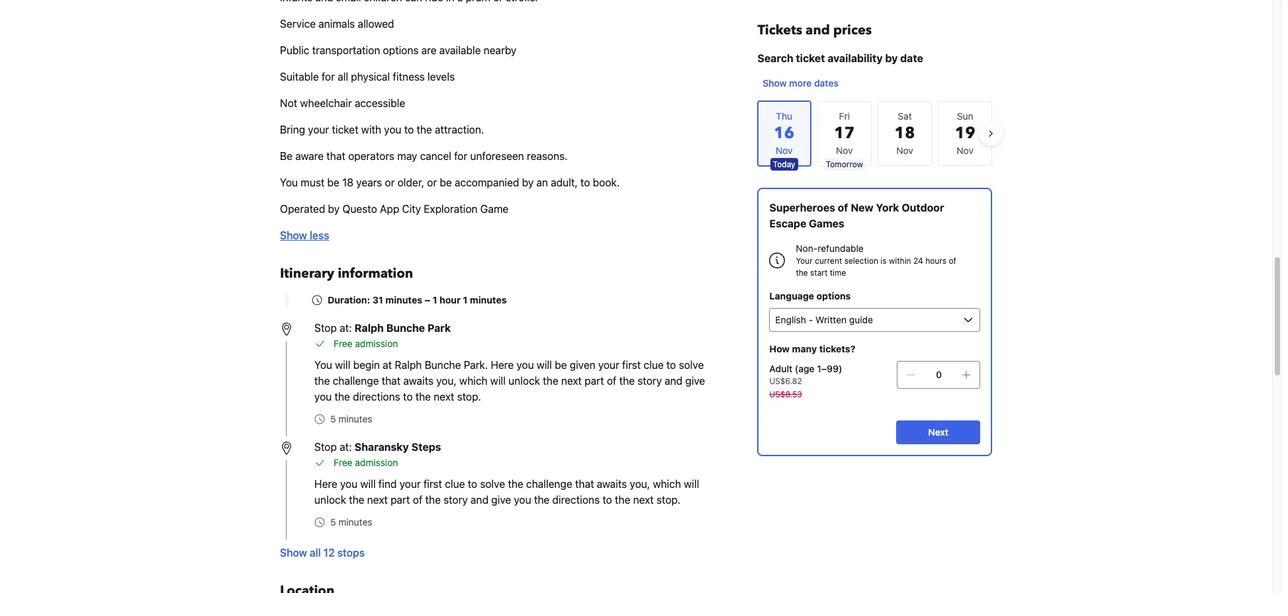 Task type: describe. For each thing, give the bounding box(es) containing it.
tickets and prices
[[757, 21, 872, 39]]

12
[[324, 548, 335, 559]]

part inside here you will find your first clue to solve the challenge that awaits you, which will unlock the next part of the story and give you the directions to the next stop.
[[391, 495, 410, 506]]

adult,
[[551, 177, 578, 189]]

you, inside here you will find your first clue to solve the challenge that awaits you, which will unlock the next part of the story and give you the directions to the next stop.
[[630, 479, 650, 491]]

story inside here you will find your first clue to solve the challenge that awaits you, which will unlock the next part of the story and give you the directions to the next stop.
[[444, 495, 468, 506]]

your
[[796, 256, 813, 266]]

be aware that operators may cancel for unforeseen reasons.
[[280, 150, 568, 162]]

0 vertical spatial ticket
[[796, 52, 825, 64]]

free for ralph
[[334, 338, 353, 350]]

search ticket availability by date
[[757, 52, 923, 64]]

at: for sharansky steps
[[340, 442, 352, 454]]

stop for stop at: ralph bunche park
[[314, 322, 337, 334]]

19
[[955, 122, 976, 144]]

selection
[[844, 256, 878, 266]]

prices
[[833, 21, 872, 39]]

public transportation options are available nearby
[[280, 44, 517, 56]]

non-refundable your current selection is within 24 hours of the start time
[[796, 243, 956, 278]]

that inside you will begin at ralph bunche park. here you will be given your first clue to solve the challenge that awaits you, which will unlock the next part of the story and give you the directions to the next stop.
[[382, 375, 401, 387]]

1 1 from the left
[[433, 295, 437, 306]]

older,
[[398, 177, 424, 189]]

show more dates
[[763, 77, 838, 89]]

given
[[570, 360, 596, 371]]

adult (age 1–99) us$6.82
[[769, 363, 842, 387]]

physical
[[351, 71, 390, 83]]

service animals allowed
[[280, 18, 394, 30]]

challenge inside you will begin at ralph bunche park. here you will be given your first clue to solve the challenge that awaits you, which will unlock the next part of the story and give you the directions to the next stop.
[[333, 375, 379, 387]]

availability
[[827, 52, 883, 64]]

tickets
[[757, 21, 802, 39]]

reasons.
[[527, 150, 568, 162]]

unforeseen
[[470, 150, 524, 162]]

more
[[789, 77, 812, 89]]

may
[[397, 150, 417, 162]]

ralph inside you will begin at ralph bunche park. here you will be given your first clue to solve the challenge that awaits you, which will unlock the next part of the story and give you the directions to the next stop.
[[395, 360, 422, 371]]

challenge inside here you will find your first clue to solve the challenge that awaits you, which will unlock the next part of the story and give you the directions to the next stop.
[[526, 479, 573, 491]]

how
[[769, 344, 790, 355]]

be inside you will begin at ralph bunche park. here you will be given your first clue to solve the challenge that awaits you, which will unlock the next part of the story and give you the directions to the next stop.
[[555, 360, 567, 371]]

bring
[[280, 124, 305, 136]]

app
[[380, 203, 399, 215]]

sun 19 nov
[[955, 111, 976, 156]]

at
[[383, 360, 392, 371]]

stop at: ralph bunche park
[[314, 322, 451, 334]]

0 vertical spatial and
[[805, 21, 830, 39]]

stops
[[338, 548, 365, 559]]

sun
[[957, 111, 974, 122]]

clue inside here you will find your first clue to solve the challenge that awaits you, which will unlock the next part of the story and give you the directions to the next stop.
[[445, 479, 465, 491]]

available
[[439, 44, 481, 56]]

at: for ralph bunche park
[[340, 322, 352, 334]]

of inside here you will find your first clue to solve the challenge that awaits you, which will unlock the next part of the story and give you the directions to the next stop.
[[413, 495, 423, 506]]

nearby
[[484, 44, 517, 56]]

nov for 18
[[897, 145, 914, 156]]

5 for you will begin at ralph bunche park. here you will be given your first clue to solve the challenge that awaits you, which will unlock the next part of the story and give you the directions to the next stop.
[[330, 414, 336, 425]]

1 or from the left
[[385, 177, 395, 189]]

service
[[280, 18, 316, 30]]

show all 12 stops
[[280, 548, 365, 559]]

show for show more dates
[[763, 77, 787, 89]]

accompanied
[[455, 177, 519, 189]]

fri
[[839, 111, 850, 122]]

0 vertical spatial all
[[338, 71, 348, 83]]

start
[[810, 268, 827, 278]]

sat
[[898, 111, 912, 122]]

show less button
[[280, 228, 329, 244]]

dates
[[814, 77, 838, 89]]

5 for here you will find your first clue to solve the challenge that awaits you, which will unlock the next part of the story and give you the directions to the next stop.
[[330, 517, 336, 528]]

0 horizontal spatial options
[[383, 44, 419, 56]]

all inside button
[[310, 548, 321, 559]]

0 horizontal spatial be
[[327, 177, 340, 189]]

0 vertical spatial bunche
[[386, 322, 425, 334]]

0 horizontal spatial 18
[[342, 177, 354, 189]]

of inside non-refundable your current selection is within 24 hours of the start time
[[949, 256, 956, 266]]

escape
[[769, 218, 806, 230]]

wheelchair
[[300, 97, 352, 109]]

0 vertical spatial 18
[[895, 122, 915, 144]]

aware
[[295, 150, 324, 162]]

itinerary
[[280, 265, 334, 283]]

how many tickets?
[[769, 344, 855, 355]]

awaits inside here you will find your first clue to solve the challenge that awaits you, which will unlock the next part of the story and give you the directions to the next stop.
[[597, 479, 627, 491]]

0 horizontal spatial by
[[328, 203, 340, 215]]

you for you will begin at ralph bunche park. here you will be given your first clue to solve the challenge that awaits you, which will unlock the next part of the story and give you the directions to the next stop.
[[314, 360, 332, 371]]

which inside here you will find your first clue to solve the challenge that awaits you, which will unlock the next part of the story and give you the directions to the next stop.
[[653, 479, 681, 491]]

cancel
[[420, 150, 452, 162]]

admission for begin
[[355, 338, 398, 350]]

less
[[310, 230, 329, 242]]

directions inside you will begin at ralph bunche park. here you will be given your first clue to solve the challenge that awaits you, which will unlock the next part of the story and give you the directions to the next stop.
[[353, 391, 400, 403]]

attraction.
[[435, 124, 484, 136]]

games
[[809, 218, 844, 230]]

show less
[[280, 230, 329, 242]]

new
[[851, 202, 873, 214]]

accessible
[[355, 97, 405, 109]]

give inside here you will find your first clue to solve the challenge that awaits you, which will unlock the next part of the story and give you the directions to the next stop.
[[491, 495, 511, 506]]

2 or from the left
[[427, 177, 437, 189]]

you will begin at ralph bunche park. here you will be given your first clue to solve the challenge that awaits you, which will unlock the next part of the story and give you the directions to the next stop.
[[314, 360, 705, 403]]

free admission for ralph bunche park
[[334, 338, 398, 350]]

duration:
[[328, 295, 370, 306]]

1 horizontal spatial by
[[522, 177, 534, 189]]

show for show less
[[280, 230, 307, 242]]

24
[[913, 256, 923, 266]]

steps
[[412, 442, 441, 454]]

within
[[889, 256, 911, 266]]

which inside you will begin at ralph bunche park. here you will be given your first clue to solve the challenge that awaits you, which will unlock the next part of the story and give you the directions to the next stop.
[[459, 375, 488, 387]]

you must be 18 years or older, or be accompanied by an adult, to book.
[[280, 177, 620, 189]]

free for sharansky
[[334, 457, 353, 469]]

first inside here you will find your first clue to solve the challenge that awaits you, which will unlock the next part of the story and give you the directions to the next stop.
[[424, 479, 442, 491]]

0 vertical spatial by
[[885, 52, 898, 64]]

1–99)
[[817, 363, 842, 375]]

operators
[[348, 150, 395, 162]]

city
[[402, 203, 421, 215]]

superheroes
[[769, 202, 835, 214]]

(age
[[795, 363, 814, 375]]

stop at: sharansky steps
[[314, 442, 441, 454]]

1 horizontal spatial be
[[440, 177, 452, 189]]

unlock inside you will begin at ralph bunche park. here you will be given your first clue to solve the challenge that awaits you, which will unlock the next part of the story and give you the directions to the next stop.
[[509, 375, 540, 387]]



Task type: vqa. For each thing, say whether or not it's contained in the screenshot.
left Nov
yes



Task type: locate. For each thing, give the bounding box(es) containing it.
york
[[876, 202, 899, 214]]

minutes up stop at: sharansky steps
[[339, 414, 372, 425]]

1 vertical spatial bunche
[[425, 360, 461, 371]]

2 horizontal spatial your
[[598, 360, 620, 371]]

1 horizontal spatial and
[[665, 375, 683, 387]]

0 horizontal spatial ticket
[[332, 124, 359, 136]]

which
[[459, 375, 488, 387], [653, 479, 681, 491]]

all
[[338, 71, 348, 83], [310, 548, 321, 559]]

give
[[685, 375, 705, 387], [491, 495, 511, 506]]

your right given
[[598, 360, 620, 371]]

1 vertical spatial all
[[310, 548, 321, 559]]

1 vertical spatial stop.
[[657, 495, 681, 506]]

2 stop from the top
[[314, 442, 337, 454]]

5 minutes up stops
[[330, 517, 372, 528]]

show down search
[[763, 77, 787, 89]]

2 horizontal spatial by
[[885, 52, 898, 64]]

first down 'steps'
[[424, 479, 442, 491]]

region containing 17
[[747, 95, 1003, 172]]

your inside here you will find your first clue to solve the challenge that awaits you, which will unlock the next part of the story and give you the directions to the next stop.
[[400, 479, 421, 491]]

free admission down stop at: sharansky steps
[[334, 457, 398, 469]]

5 up 12
[[330, 517, 336, 528]]

stop. inside you will begin at ralph bunche park. here you will be given your first clue to solve the challenge that awaits you, which will unlock the next part of the story and give you the directions to the next stop.
[[457, 391, 481, 403]]

of inside you will begin at ralph bunche park. here you will be given your first clue to solve the challenge that awaits you, which will unlock the next part of the story and give you the directions to the next stop.
[[607, 375, 617, 387]]

free admission up begin on the bottom
[[334, 338, 398, 350]]

give inside you will begin at ralph bunche park. here you will be given your first clue to solve the challenge that awaits you, which will unlock the next part of the story and give you the directions to the next stop.
[[685, 375, 705, 387]]

first
[[622, 360, 641, 371], [424, 479, 442, 491]]

1 horizontal spatial here
[[491, 360, 514, 371]]

exploration
[[424, 203, 478, 215]]

part down the find
[[391, 495, 410, 506]]

story inside you will begin at ralph bunche park. here you will be given your first clue to solve the challenge that awaits you, which will unlock the next part of the story and give you the directions to the next stop.
[[638, 375, 662, 387]]

5 minutes
[[330, 414, 372, 425], [330, 517, 372, 528]]

1 vertical spatial awaits
[[597, 479, 627, 491]]

1 vertical spatial clue
[[445, 479, 465, 491]]

by left questo
[[328, 203, 340, 215]]

superheroes of new york outdoor escape games
[[769, 202, 944, 230]]

bunche left park.
[[425, 360, 461, 371]]

1 vertical spatial for
[[454, 150, 468, 162]]

suitable
[[280, 71, 319, 83]]

story
[[638, 375, 662, 387], [444, 495, 468, 506]]

nov
[[836, 145, 853, 156], [897, 145, 914, 156], [957, 145, 974, 156]]

minutes left –
[[386, 295, 422, 306]]

1 vertical spatial challenge
[[526, 479, 573, 491]]

many
[[792, 344, 817, 355]]

1 vertical spatial by
[[522, 177, 534, 189]]

you inside you will begin at ralph bunche park. here you will be given your first clue to solve the challenge that awaits you, which will unlock the next part of the story and give you the directions to the next stop.
[[314, 360, 332, 371]]

0 vertical spatial ralph
[[355, 322, 384, 334]]

ralph down 31
[[355, 322, 384, 334]]

0 horizontal spatial for
[[322, 71, 335, 83]]

all up not wheelchair accessible
[[338, 71, 348, 83]]

part down given
[[585, 375, 604, 387]]

1 horizontal spatial ticket
[[796, 52, 825, 64]]

nov up 'tomorrow'
[[836, 145, 853, 156]]

first inside you will begin at ralph bunche park. here you will be given your first clue to solve the challenge that awaits you, which will unlock the next part of the story and give you the directions to the next stop.
[[622, 360, 641, 371]]

options down time
[[816, 291, 851, 302]]

1 nov from the left
[[836, 145, 853, 156]]

1 vertical spatial you
[[314, 360, 332, 371]]

stop down "duration:"
[[314, 322, 337, 334]]

bunche
[[386, 322, 425, 334], [425, 360, 461, 371]]

1 vertical spatial show
[[280, 230, 307, 242]]

all left 12
[[310, 548, 321, 559]]

nov down the 19
[[957, 145, 974, 156]]

the
[[417, 124, 432, 136], [796, 268, 808, 278], [314, 375, 330, 387], [543, 375, 559, 387], [619, 375, 635, 387], [335, 391, 350, 403], [416, 391, 431, 403], [508, 479, 524, 491], [349, 495, 365, 506], [425, 495, 441, 506], [534, 495, 550, 506], [615, 495, 631, 506]]

1 vertical spatial free
[[334, 457, 353, 469]]

here you will find your first clue to solve the challenge that awaits you, which will unlock the next part of the story and give you the directions to the next stop.
[[314, 479, 699, 506]]

1 at: from the top
[[340, 322, 352, 334]]

1 horizontal spatial 1
[[463, 295, 468, 306]]

stop for stop at: sharansky steps
[[314, 442, 337, 454]]

2 nov from the left
[[897, 145, 914, 156]]

0 vertical spatial free
[[334, 338, 353, 350]]

0 vertical spatial you
[[280, 177, 298, 189]]

awaits inside you will begin at ralph bunche park. here you will be given your first clue to solve the challenge that awaits you, which will unlock the next part of the story and give you the directions to the next stop.
[[404, 375, 434, 387]]

0 horizontal spatial directions
[[353, 391, 400, 403]]

1 free admission from the top
[[334, 338, 398, 350]]

1 horizontal spatial directions
[[552, 495, 600, 506]]

operated by questo app city exploration game
[[280, 203, 509, 215]]

0 vertical spatial 5
[[330, 414, 336, 425]]

must
[[301, 177, 325, 189]]

at: left sharansky
[[340, 442, 352, 454]]

park.
[[464, 360, 488, 371]]

public
[[280, 44, 309, 56]]

0 horizontal spatial challenge
[[333, 375, 379, 387]]

clue
[[644, 360, 664, 371], [445, 479, 465, 491]]

next
[[928, 427, 948, 438]]

ticket left with
[[332, 124, 359, 136]]

31
[[373, 295, 383, 306]]

0 horizontal spatial awaits
[[404, 375, 434, 387]]

1 horizontal spatial that
[[382, 375, 401, 387]]

1
[[433, 295, 437, 306], [463, 295, 468, 306]]

2 5 from the top
[[330, 517, 336, 528]]

0 vertical spatial awaits
[[404, 375, 434, 387]]

0 vertical spatial which
[[459, 375, 488, 387]]

1 free from the top
[[334, 338, 353, 350]]

free down stop at: sharansky steps
[[334, 457, 353, 469]]

show for show all 12 stops
[[280, 548, 307, 559]]

an
[[537, 177, 548, 189]]

0 horizontal spatial solve
[[480, 479, 505, 491]]

unlock inside here you will find your first clue to solve the challenge that awaits you, which will unlock the next part of the story and give you the directions to the next stop.
[[314, 495, 346, 506]]

suitable for all physical fitness levels
[[280, 71, 455, 83]]

options up fitness
[[383, 44, 419, 56]]

you left must
[[280, 177, 298, 189]]

5 minutes for next
[[330, 517, 372, 528]]

1 horizontal spatial ralph
[[395, 360, 422, 371]]

1 vertical spatial free admission
[[334, 457, 398, 469]]

1 horizontal spatial story
[[638, 375, 662, 387]]

solve inside here you will find your first clue to solve the challenge that awaits you, which will unlock the next part of the story and give you the directions to the next stop.
[[480, 479, 505, 491]]

refundable
[[817, 243, 863, 254]]

1 5 from the top
[[330, 414, 336, 425]]

bunche down duration: 31 minutes – 1 hour 1 minutes
[[386, 322, 425, 334]]

with
[[361, 124, 381, 136]]

1 horizontal spatial options
[[816, 291, 851, 302]]

you, inside you will begin at ralph bunche park. here you will be given your first clue to solve the challenge that awaits you, which will unlock the next part of the story and give you the directions to the next stop.
[[436, 375, 457, 387]]

5
[[330, 414, 336, 425], [330, 517, 336, 528]]

2 free admission from the top
[[334, 457, 398, 469]]

1 horizontal spatial first
[[622, 360, 641, 371]]

nov inside the sat 18 nov
[[897, 145, 914, 156]]

0 vertical spatial admission
[[355, 338, 398, 350]]

1 admission from the top
[[355, 338, 398, 350]]

transportation
[[312, 44, 380, 56]]

1 right –
[[433, 295, 437, 306]]

next button
[[896, 421, 981, 445]]

us$6.82
[[769, 377, 802, 387]]

1 vertical spatial here
[[314, 479, 338, 491]]

be right must
[[327, 177, 340, 189]]

that inside here you will find your first clue to solve the challenge that awaits you, which will unlock the next part of the story and give you the directions to the next stop.
[[575, 479, 594, 491]]

be
[[280, 150, 293, 162]]

free down stop at: ralph bunche park
[[334, 338, 353, 350]]

1 vertical spatial at:
[[340, 442, 352, 454]]

part
[[585, 375, 604, 387], [391, 495, 410, 506]]

1 vertical spatial options
[[816, 291, 851, 302]]

free admission for sharansky steps
[[334, 457, 398, 469]]

your inside you will begin at ralph bunche park. here you will be given your first clue to solve the challenge that awaits you, which will unlock the next part of the story and give you the directions to the next stop.
[[598, 360, 620, 371]]

park
[[428, 322, 451, 334]]

clue inside you will begin at ralph bunche park. here you will be given your first clue to solve the challenge that awaits you, which will unlock the next part of the story and give you the directions to the next stop.
[[644, 360, 664, 371]]

book.
[[593, 177, 620, 189]]

1 horizontal spatial stop.
[[657, 495, 681, 506]]

minutes up stops
[[339, 517, 372, 528]]

2 5 minutes from the top
[[330, 517, 372, 528]]

nov inside sun 19 nov
[[957, 145, 974, 156]]

show all 12 stops button
[[280, 546, 365, 561]]

1 vertical spatial stop
[[314, 442, 337, 454]]

nov down sat
[[897, 145, 914, 156]]

hours
[[925, 256, 946, 266]]

0 horizontal spatial all
[[310, 548, 321, 559]]

awaits
[[404, 375, 434, 387], [597, 479, 627, 491]]

0 horizontal spatial you
[[280, 177, 298, 189]]

2 at: from the top
[[340, 442, 352, 454]]

2 admission from the top
[[355, 457, 398, 469]]

you for you must be 18 years or older, or be accompanied by an adult, to book.
[[280, 177, 298, 189]]

2 vertical spatial that
[[575, 479, 594, 491]]

be up exploration
[[440, 177, 452, 189]]

1 vertical spatial ticket
[[332, 124, 359, 136]]

18 down sat
[[895, 122, 915, 144]]

1 vertical spatial solve
[[480, 479, 505, 491]]

0 horizontal spatial or
[[385, 177, 395, 189]]

duration: 31 minutes – 1 hour 1 minutes
[[328, 295, 507, 306]]

1 horizontal spatial you
[[314, 360, 332, 371]]

minutes
[[386, 295, 422, 306], [470, 295, 507, 306], [339, 414, 372, 425], [339, 517, 372, 528]]

0 vertical spatial solve
[[679, 360, 704, 371]]

bunche inside you will begin at ralph bunche park. here you will be given your first clue to solve the challenge that awaits you, which will unlock the next part of the story and give you the directions to the next stop.
[[425, 360, 461, 371]]

first right given
[[622, 360, 641, 371]]

1 horizontal spatial solve
[[679, 360, 704, 371]]

bring your ticket with you to the attraction.
[[280, 124, 484, 136]]

for
[[322, 71, 335, 83], [454, 150, 468, 162]]

0 vertical spatial unlock
[[509, 375, 540, 387]]

here right park.
[[491, 360, 514, 371]]

2 free from the top
[[334, 457, 353, 469]]

begin
[[353, 360, 380, 371]]

the inside non-refundable your current selection is within 24 hours of the start time
[[796, 268, 808, 278]]

nov for 19
[[957, 145, 974, 156]]

allowed
[[358, 18, 394, 30]]

unlock
[[509, 375, 540, 387], [314, 495, 346, 506]]

stop left sharansky
[[314, 442, 337, 454]]

language options
[[769, 291, 851, 302]]

directions
[[353, 391, 400, 403], [552, 495, 600, 506]]

1 vertical spatial 18
[[342, 177, 354, 189]]

2 vertical spatial show
[[280, 548, 307, 559]]

0 vertical spatial directions
[[353, 391, 400, 403]]

0 horizontal spatial 1
[[433, 295, 437, 306]]

0 vertical spatial challenge
[[333, 375, 379, 387]]

0 horizontal spatial and
[[471, 495, 489, 506]]

show
[[763, 77, 787, 89], [280, 230, 307, 242], [280, 548, 307, 559]]

here inside here you will find your first clue to solve the challenge that awaits you, which will unlock the next part of the story and give you the directions to the next stop.
[[314, 479, 338, 491]]

next
[[561, 375, 582, 387], [434, 391, 454, 403], [367, 495, 388, 506], [633, 495, 654, 506]]

1 stop from the top
[[314, 322, 337, 334]]

nov for 17
[[836, 145, 853, 156]]

2 horizontal spatial that
[[575, 479, 594, 491]]

or right older,
[[427, 177, 437, 189]]

1 vertical spatial story
[[444, 495, 468, 506]]

challenge
[[333, 375, 379, 387], [526, 479, 573, 491]]

minutes right hour
[[470, 295, 507, 306]]

region
[[747, 95, 1003, 172]]

your right the find
[[400, 479, 421, 491]]

0 horizontal spatial stop.
[[457, 391, 481, 403]]

0 horizontal spatial story
[[444, 495, 468, 506]]

–
[[425, 295, 430, 306]]

0 horizontal spatial give
[[491, 495, 511, 506]]

show left 12
[[280, 548, 307, 559]]

0 vertical spatial first
[[622, 360, 641, 371]]

be
[[327, 177, 340, 189], [440, 177, 452, 189], [555, 360, 567, 371]]

0 vertical spatial free admission
[[334, 338, 398, 350]]

ralph right at at the left bottom
[[395, 360, 422, 371]]

language
[[769, 291, 814, 302]]

1 horizontal spatial which
[[653, 479, 681, 491]]

0 vertical spatial that
[[327, 150, 346, 162]]

not wheelchair accessible
[[280, 97, 405, 109]]

1 horizontal spatial give
[[685, 375, 705, 387]]

be left given
[[555, 360, 567, 371]]

5 up stop at: sharansky steps
[[330, 414, 336, 425]]

for right cancel
[[454, 150, 468, 162]]

1 vertical spatial directions
[[552, 495, 600, 506]]

2 horizontal spatial nov
[[957, 145, 974, 156]]

your right bring
[[308, 124, 329, 136]]

your
[[308, 124, 329, 136], [598, 360, 620, 371], [400, 479, 421, 491]]

ticket up show more dates
[[796, 52, 825, 64]]

for up the wheelchair
[[322, 71, 335, 83]]

are
[[422, 44, 437, 56]]

years
[[356, 177, 382, 189]]

0 horizontal spatial here
[[314, 479, 338, 491]]

find
[[379, 479, 397, 491]]

1 vertical spatial 5
[[330, 517, 336, 528]]

1 horizontal spatial your
[[400, 479, 421, 491]]

directions inside here you will find your first clue to solve the challenge that awaits you, which will unlock the next part of the story and give you the directions to the next stop.
[[552, 495, 600, 506]]

sat 18 nov
[[895, 111, 915, 156]]

admission
[[355, 338, 398, 350], [355, 457, 398, 469]]

0 vertical spatial 5 minutes
[[330, 414, 372, 425]]

1 5 minutes from the top
[[330, 414, 372, 425]]

1 vertical spatial your
[[598, 360, 620, 371]]

1 vertical spatial ralph
[[395, 360, 422, 371]]

0 vertical spatial options
[[383, 44, 419, 56]]

2 1 from the left
[[463, 295, 468, 306]]

game
[[480, 203, 509, 215]]

2 horizontal spatial be
[[555, 360, 567, 371]]

hour
[[440, 295, 461, 306]]

0 vertical spatial clue
[[644, 360, 664, 371]]

of inside superheroes of new york outdoor escape games
[[838, 202, 848, 214]]

17
[[834, 122, 855, 144]]

and inside you will begin at ralph bunche park. here you will be given your first clue to solve the challenge that awaits you, which will unlock the next part of the story and give you the directions to the next stop.
[[665, 375, 683, 387]]

search
[[757, 52, 793, 64]]

you left begin on the bottom
[[314, 360, 332, 371]]

here left the find
[[314, 479, 338, 491]]

us$8.53
[[769, 390, 802, 400]]

by left date
[[885, 52, 898, 64]]

part inside you will begin at ralph bunche park. here you will be given your first clue to solve the challenge that awaits you, which will unlock the next part of the story and give you the directions to the next stop.
[[585, 375, 604, 387]]

5 minutes up stop at: sharansky steps
[[330, 414, 372, 425]]

1 vertical spatial that
[[382, 375, 401, 387]]

0 horizontal spatial your
[[308, 124, 329, 136]]

by left an
[[522, 177, 534, 189]]

admission for will
[[355, 457, 398, 469]]

solve inside you will begin at ralph bunche park. here you will be given your first clue to solve the challenge that awaits you, which will unlock the next part of the story and give you the directions to the next stop.
[[679, 360, 704, 371]]

2 horizontal spatial and
[[805, 21, 830, 39]]

here inside you will begin at ralph bunche park. here you will be given your first clue to solve the challenge that awaits you, which will unlock the next part of the story and give you the directions to the next stop.
[[491, 360, 514, 371]]

tomorrow
[[826, 160, 863, 169]]

0 horizontal spatial nov
[[836, 145, 853, 156]]

outdoor
[[902, 202, 944, 214]]

admission down stop at: sharansky steps
[[355, 457, 398, 469]]

0 horizontal spatial that
[[327, 150, 346, 162]]

1 vertical spatial admission
[[355, 457, 398, 469]]

date
[[900, 52, 923, 64]]

at: down "duration:"
[[340, 322, 352, 334]]

stop. inside here you will find your first clue to solve the challenge that awaits you, which will unlock the next part of the story and give you the directions to the next stop.
[[657, 495, 681, 506]]

1 horizontal spatial or
[[427, 177, 437, 189]]

or right years
[[385, 177, 395, 189]]

0 horizontal spatial unlock
[[314, 495, 346, 506]]

0 vertical spatial stop.
[[457, 391, 481, 403]]

information
[[338, 265, 413, 283]]

solve
[[679, 360, 704, 371], [480, 479, 505, 491]]

0 vertical spatial your
[[308, 124, 329, 136]]

1 right hour
[[463, 295, 468, 306]]

1 vertical spatial first
[[424, 479, 442, 491]]

1 horizontal spatial you,
[[630, 479, 650, 491]]

0 vertical spatial for
[[322, 71, 335, 83]]

0 vertical spatial you,
[[436, 375, 457, 387]]

current
[[815, 256, 842, 266]]

admission down stop at: ralph bunche park
[[355, 338, 398, 350]]

1 vertical spatial which
[[653, 479, 681, 491]]

3 nov from the left
[[957, 145, 974, 156]]

5 minutes for challenge
[[330, 414, 372, 425]]

show left less
[[280, 230, 307, 242]]

nov inside fri 17 nov tomorrow
[[836, 145, 853, 156]]

18 left years
[[342, 177, 354, 189]]

and inside here you will find your first clue to solve the challenge that awaits you, which will unlock the next part of the story and give you the directions to the next stop.
[[471, 495, 489, 506]]

not
[[280, 97, 297, 109]]

questo
[[342, 203, 377, 215]]



